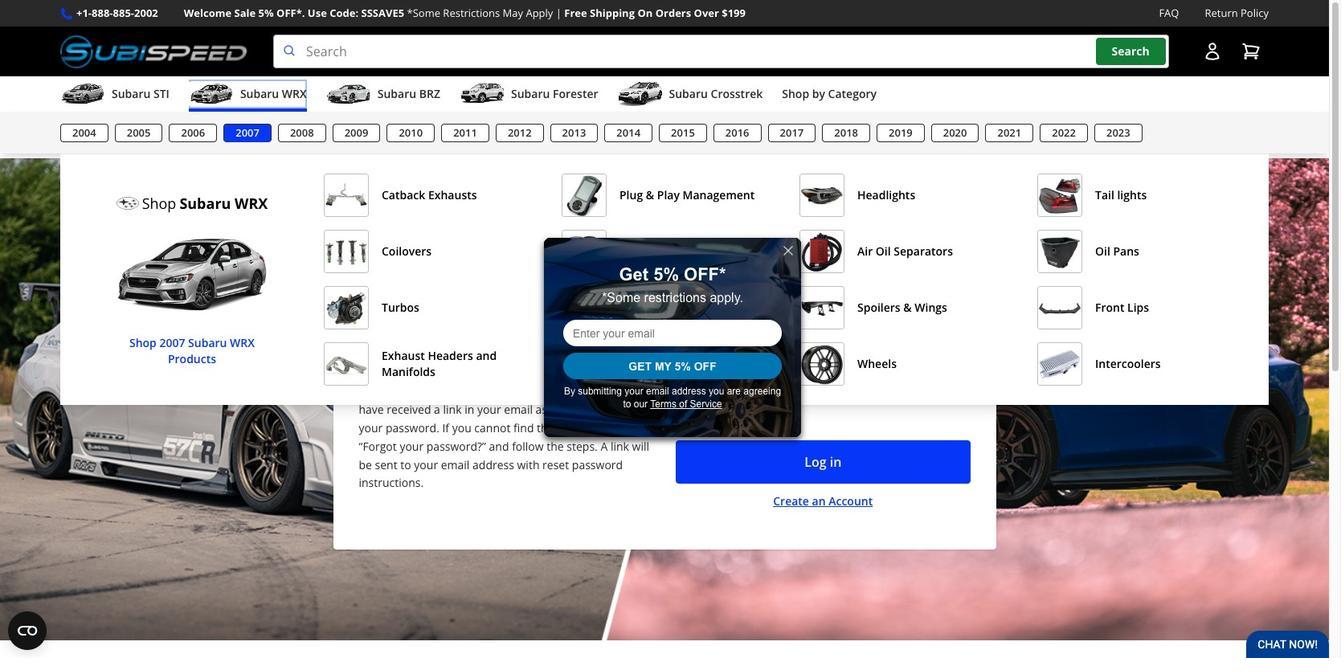 Task type: vqa. For each thing, say whether or not it's contained in the screenshot.
A SET OF FOUR FUEL INJECTORS IMAGE
yes



Task type: locate. For each thing, give the bounding box(es) containing it.
subaru brz button
[[326, 80, 441, 112]]

& for spoilers
[[904, 300, 912, 315]]

fog lights button
[[562, 343, 774, 387]]

with up it
[[516, 366, 539, 381]]

0 horizontal spatial oil
[[876, 244, 891, 259]]

1 horizontal spatial an
[[813, 494, 826, 509]]

0 vertical spatial reset
[[359, 384, 386, 399]]

with down follow
[[517, 457, 540, 472]]

you
[[592, 384, 612, 399]]

received
[[387, 402, 431, 418]]

subaru crosstrek button
[[618, 80, 763, 112]]

on
[[638, 6, 653, 20]]

tail lights link
[[1038, 174, 1250, 218]]

category
[[829, 86, 877, 101]]

if up the password?"
[[443, 421, 449, 436]]

reset up the have
[[359, 384, 386, 399]]

login
[[359, 279, 410, 306]]

in right log
[[830, 454, 842, 471]]

a set of four fuel injectors image
[[563, 287, 606, 331]]

email down the password?"
[[441, 457, 470, 472]]

subaru for subaru sti
[[112, 86, 151, 101]]

a black metallic wheel image
[[801, 343, 844, 387]]

coilovers button
[[324, 230, 536, 274]]

a subaru wrx image
[[112, 215, 273, 335]]

a light metallic intercooler image
[[1039, 343, 1082, 387]]

your down password.
[[400, 439, 424, 454]]

0 vertical spatial shop
[[783, 86, 810, 101]]

again.
[[558, 384, 589, 399]]

our
[[441, 317, 462, 335]]

subaru up products
[[188, 335, 227, 351]]

the down asking on the bottom left
[[537, 421, 554, 436]]

subaru down 2006 dropdown button
[[180, 194, 231, 213]]

888-
[[92, 6, 113, 20]]

subaru brz
[[378, 86, 441, 101]]

0 vertical spatial in
[[465, 402, 475, 418]]

a
[[434, 402, 441, 418]]

2014
[[617, 126, 641, 140]]

tail lights
[[1096, 187, 1148, 203]]

hope
[[433, 347, 460, 363]]

a pair of tail lights image
[[1039, 175, 1082, 218]]

0 vertical spatial wrx
[[282, 86, 307, 101]]

single disc clutches
[[620, 244, 727, 259]]

subaru left sti
[[112, 86, 151, 101]]

email down it
[[504, 402, 533, 418]]

2020
[[944, 126, 968, 140]]

2007 down subaru wrx dropdown button
[[236, 126, 260, 140]]

0 vertical spatial and
[[476, 348, 497, 364]]

front lips link
[[1038, 286, 1250, 331]]

your
[[439, 279, 482, 306], [389, 384, 412, 399], [478, 402, 501, 418], [714, 415, 739, 430], [359, 421, 383, 436], [400, 439, 424, 454], [414, 457, 438, 472]]

1 vertical spatial link
[[611, 439, 629, 454]]

0 vertical spatial link
[[443, 402, 462, 418]]

0 vertical spatial account
[[487, 279, 563, 306]]

create
[[774, 494, 810, 509]]

&
[[646, 187, 655, 203], [904, 300, 912, 315]]

you left like
[[463, 347, 482, 363]]

shop inside shop 2007 subaru wrx products
[[129, 335, 157, 351]]

1 oil from the left
[[876, 244, 891, 259]]

the right like
[[506, 347, 523, 363]]

air
[[858, 244, 873, 259]]

account up the site?
[[487, 279, 563, 306]]

1 vertical spatial 2007
[[160, 335, 185, 351]]

subaru wrx element
[[0, 112, 1330, 405]]

subaru for subaru brz
[[378, 86, 417, 101]]

coilovers
[[382, 244, 432, 259]]

& for plug
[[646, 187, 655, 203]]

wrx
[[282, 86, 307, 101], [235, 194, 268, 213], [230, 335, 255, 351]]

0 vertical spatial if
[[359, 366, 366, 381]]

reset down may
[[608, 402, 635, 418]]

wrx inside shop 2007 subaru wrx products
[[230, 335, 255, 351]]

shipping
[[590, 6, 635, 20]]

subaru up 2007 dropdown button
[[240, 86, 279, 101]]

products
[[168, 351, 216, 367]]

|
[[556, 6, 562, 20]]

subaru left brz
[[378, 86, 417, 101]]

1 horizontal spatial link
[[611, 439, 629, 454]]

0 horizontal spatial 2007
[[160, 335, 185, 351]]

0 vertical spatial &
[[646, 187, 655, 203]]

2 vertical spatial wrx
[[230, 335, 255, 351]]

1 vertical spatial password
[[572, 457, 623, 472]]

free
[[565, 6, 587, 20]]

search button
[[1096, 38, 1166, 65]]

email
[[676, 280, 706, 295]]

2 oil from the left
[[1096, 244, 1111, 259]]

an right had
[[456, 366, 469, 381]]

a subaru brz thumbnail image image
[[326, 82, 371, 106]]

over
[[694, 6, 720, 20]]

reset down steps.
[[543, 457, 569, 472]]

0 vertical spatial an
[[456, 366, 469, 381]]

play
[[658, 187, 680, 203]]

orders
[[656, 6, 692, 20]]

oil pans button
[[1038, 230, 1250, 274]]

0 horizontal spatial in
[[465, 402, 475, 418]]

subaru sti button
[[60, 80, 170, 112]]

shop 2007 subaru wrx products
[[129, 335, 255, 367]]

0 horizontal spatial reset
[[359, 384, 386, 399]]

0 horizontal spatial an
[[456, 366, 469, 381]]

account down log in button
[[829, 494, 873, 509]]

an right create
[[813, 494, 826, 509]]

subaru
[[112, 86, 151, 101], [240, 86, 279, 101], [378, 86, 417, 101], [511, 86, 550, 101], [669, 86, 708, 101], [180, 194, 231, 213], [188, 335, 227, 351]]

1 horizontal spatial &
[[904, 300, 912, 315]]

& left wings
[[904, 300, 912, 315]]

subaru wrx button
[[189, 80, 307, 112]]

1 horizontal spatial email
[[504, 402, 533, 418]]

subaru for subaru crosstrek
[[669, 86, 708, 101]]

5%
[[259, 6, 274, 20]]

air oil separators button
[[800, 230, 1012, 274]]

oil left pans
[[1096, 244, 1111, 259]]

1 vertical spatial an
[[813, 494, 826, 509]]

1 vertical spatial account
[[829, 494, 873, 509]]

1 horizontal spatial oil
[[1096, 244, 1111, 259]]

with
[[516, 366, 539, 381], [517, 457, 540, 472]]

2008 button
[[278, 124, 326, 143]]

1 vertical spatial shop
[[142, 194, 176, 213]]

0 horizontal spatial password
[[415, 384, 466, 399]]

wheels
[[858, 356, 897, 372]]

subaru inside dropdown button
[[112, 86, 151, 101]]

2013
[[562, 126, 586, 140]]

1 vertical spatial &
[[904, 300, 912, 315]]

2 vertical spatial shop
[[129, 335, 157, 351]]

2 horizontal spatial reset
[[608, 402, 635, 418]]

off*.
[[277, 6, 305, 20]]

subaru up 2015
[[669, 86, 708, 101]]

2011
[[454, 126, 477, 140]]

click
[[629, 421, 651, 436]]

0 horizontal spatial if
[[359, 366, 366, 381]]

injectors
[[646, 300, 693, 315]]

+1-
[[76, 6, 92, 20]]

2016
[[726, 126, 750, 140]]

fuel injectors link
[[562, 286, 774, 331]]

in right a
[[465, 402, 475, 418]]

shop
[[783, 86, 810, 101], [142, 194, 176, 213], [129, 335, 157, 351]]

1 vertical spatial in
[[830, 454, 842, 471]]

2005
[[127, 126, 151, 140]]

subaru inside "dropdown button"
[[378, 86, 417, 101]]

changes
[[526, 347, 569, 363]]

0 horizontal spatial email
[[441, 457, 470, 472]]

turbos link
[[324, 286, 536, 331]]

shop inside dropdown button
[[783, 86, 810, 101]]

oil inside button
[[876, 244, 891, 259]]

a subaru forester thumbnail image image
[[460, 82, 505, 106]]

1 vertical spatial with
[[517, 457, 540, 472]]

you
[[463, 347, 482, 363], [369, 366, 388, 381], [572, 402, 592, 418], [452, 421, 472, 436]]

if down welcome!
[[359, 366, 366, 381]]

to up may
[[619, 366, 630, 381]]

disc
[[655, 244, 678, 259]]

1 horizontal spatial reset
[[543, 457, 569, 472]]

subaru up 2012
[[511, 86, 550, 101]]

catback exhausts
[[382, 187, 477, 203]]

1 horizontal spatial in
[[830, 454, 842, 471]]

a set of four coilovers image
[[325, 231, 368, 274]]

you down welcome!
[[369, 366, 388, 381]]

cannot
[[475, 421, 511, 436]]

oil right air at the top right of the page
[[876, 244, 891, 259]]

fuel
[[620, 300, 643, 315]]

subaru crosstrek
[[669, 86, 763, 101]]

1 horizontal spatial 2007
[[236, 126, 260, 140]]

0 horizontal spatial &
[[646, 187, 655, 203]]

2021 button
[[986, 124, 1034, 143]]

password?
[[742, 415, 800, 430]]

a subaru crosstrek thumbnail image image
[[618, 82, 663, 106]]

subaru logo image
[[116, 192, 139, 215]]

your up received at bottom left
[[389, 384, 412, 399]]

first
[[359, 317, 386, 335]]

& left play on the top
[[646, 187, 655, 203]]

separators
[[894, 244, 954, 259]]

the down email,
[[547, 439, 564, 454]]

password down had
[[415, 384, 466, 399]]

& inside button
[[904, 300, 912, 315]]

and up account
[[476, 348, 497, 364]]

1 horizontal spatial if
[[443, 421, 449, 436]]

1 vertical spatial and
[[489, 439, 509, 454]]

2009 button
[[333, 124, 381, 143]]

2005 button
[[115, 124, 163, 143]]

address
[[473, 457, 514, 472]]

& inside "button"
[[646, 187, 655, 203]]

your down the have
[[359, 421, 383, 436]]

it
[[520, 384, 527, 399]]

a right head light image
[[801, 175, 844, 218]]

2006
[[181, 126, 205, 140]]

0 vertical spatial with
[[516, 366, 539, 381]]

shop 2007 subaru wrx products link
[[112, 335, 273, 368]]

0 horizontal spatial link
[[443, 402, 462, 418]]

and up address
[[489, 439, 509, 454]]

2013 button
[[550, 124, 598, 143]]

made.
[[604, 347, 637, 363]]

2007 up products
[[160, 335, 185, 351]]

1 horizontal spatial account
[[829, 494, 873, 509]]

your right forgot
[[714, 415, 739, 430]]

1 vertical spatial email
[[441, 457, 470, 472]]

to down you
[[595, 402, 605, 418]]

plug & play management
[[620, 187, 755, 203]]

2019
[[889, 126, 913, 140]]

search
[[1112, 44, 1150, 59]]

your down the password?"
[[414, 457, 438, 472]]

0 vertical spatial 2007
[[236, 126, 260, 140]]

search input field
[[273, 35, 1170, 68]]

password down a
[[572, 457, 623, 472]]

return policy
[[1206, 6, 1270, 20]]



Task type: describe. For each thing, give the bounding box(es) containing it.
password.
[[386, 421, 440, 436]]

2010 button
[[387, 124, 435, 143]]

1 vertical spatial the
[[537, 421, 554, 436]]

2018 button
[[823, 124, 871, 143]]

asking
[[536, 402, 569, 418]]

air oil separators link
[[800, 230, 1012, 274]]

2012
[[508, 126, 532, 140]]

your inside forgot your password? log in
[[714, 415, 739, 430]]

subaru for subaru forester
[[511, 86, 550, 101]]

2004
[[72, 126, 96, 140]]

fog
[[620, 356, 639, 372]]

intercoolers button
[[1038, 343, 1250, 387]]

plug & play management link
[[562, 174, 774, 218]]

2022 button
[[1041, 124, 1089, 143]]

front lips button
[[1038, 286, 1250, 331]]

885-
[[113, 6, 134, 20]]

shop for shop 2007 subaru wrx products
[[129, 335, 157, 351]]

to left the access
[[469, 384, 480, 399]]

oil pans
[[1096, 244, 1140, 259]]

we
[[413, 347, 430, 363]]

fog lights link
[[562, 343, 774, 387]]

to up on
[[415, 279, 434, 306]]

tail lights button
[[1038, 174, 1250, 218]]

1 vertical spatial wrx
[[235, 194, 268, 213]]

use
[[308, 6, 327, 20]]

a plug and play engine management system image
[[563, 175, 606, 218]]

will
[[632, 439, 650, 454]]

a subaru sti thumbnail image image
[[60, 82, 105, 106]]

policy
[[1241, 6, 1270, 20]]

wrx inside dropdown button
[[282, 86, 307, 101]]

lips
[[1128, 300, 1150, 315]]

spoilers & wings link
[[800, 286, 1012, 331]]

2006 button
[[169, 124, 217, 143]]

headlights link
[[800, 174, 1012, 218]]

crosstrek
[[711, 86, 763, 101]]

2014 button
[[605, 124, 653, 143]]

return policy link
[[1206, 5, 1270, 22]]

2004 button
[[60, 124, 108, 143]]

a single disc clutch assembly image
[[563, 231, 606, 274]]

2018
[[835, 126, 859, 140]]

a pair of fog lights image
[[563, 343, 606, 387]]

shop for shop subaru wrx
[[142, 194, 176, 213]]

+1-888-885-2002 link
[[76, 5, 158, 22]]

you down the again.
[[572, 402, 592, 418]]

an inside welcome! we hope you like the changes we've made. if you already had an account with us, you'll need to reset your password to access it once again. you may have received a link in your email asking you to reset your password. if you cannot find the email, simply click "forgot your password?" and follow the steps. a link will be sent to your email address with reset password instructions.
[[456, 366, 469, 381]]

plug
[[620, 187, 643, 203]]

code:
[[330, 6, 359, 20]]

your up our on the left of page
[[439, 279, 482, 306]]

+1-888-885-2002
[[76, 6, 158, 20]]

sent
[[375, 457, 398, 472]]

0 vertical spatial email
[[504, 402, 533, 418]]

by
[[813, 86, 826, 101]]

and inside exhaust headers and manifolds
[[476, 348, 497, 364]]

2009
[[345, 126, 369, 140]]

open widget image
[[8, 612, 47, 650]]

exhaust headers and manifolds
[[382, 348, 497, 380]]

0 horizontal spatial account
[[487, 279, 563, 306]]

find
[[514, 421, 534, 436]]

air oil separators
[[858, 244, 954, 259]]

spoilers & wings button
[[800, 286, 1012, 331]]

a black and chrome turbo image
[[325, 287, 368, 331]]

2 vertical spatial reset
[[543, 457, 569, 472]]

subispeed logo image
[[60, 35, 248, 68]]

you up the password?"
[[452, 421, 472, 436]]

tail
[[1096, 187, 1115, 203]]

your up cannot
[[478, 402, 501, 418]]

to right sent
[[401, 457, 411, 472]]

2022
[[1053, 126, 1077, 140]]

2007 button
[[224, 124, 272, 143]]

shop for shop by category
[[783, 86, 810, 101]]

sti
[[154, 86, 170, 101]]

already
[[391, 366, 430, 381]]

main element
[[0, 76, 1330, 405]]

a collage of action shots of vehicles image
[[0, 158, 1330, 640]]

a subaru wrx thumbnail image image
[[189, 82, 234, 106]]

front
[[1096, 300, 1125, 315]]

be
[[359, 457, 372, 472]]

0 vertical spatial password
[[415, 384, 466, 399]]

single disc clutches link
[[562, 230, 774, 274]]

in inside welcome! we hope you like the changes we've made. if you already had an account with us, you'll need to reset your password to access it once again. you may have received a link in your email asking you to reset your password. if you cannot find the email, simply click "forgot your password?" and follow the steps. a link will be sent to your email address with reset password instructions.
[[465, 402, 475, 418]]

button image
[[1204, 42, 1223, 61]]

return
[[1206, 6, 1239, 20]]

simply
[[592, 421, 626, 436]]

log
[[805, 454, 827, 471]]

subaru wrx
[[240, 86, 307, 101]]

an exhaust header image
[[325, 343, 368, 387]]

2008
[[290, 126, 314, 140]]

a red air oil separator image
[[801, 231, 844, 274]]

spoilers
[[858, 300, 901, 315]]

2007 inside shop 2007 subaru wrx products
[[160, 335, 185, 351]]

oil inside button
[[1096, 244, 1111, 259]]

exhausts
[[428, 187, 477, 203]]

and inside welcome! we hope you like the changes we've made. if you already had an account with us, you'll need to reset your password to access it once again. you may have received a link in your email asking you to reset your password. if you cannot find the email, simply click "forgot your password?" and follow the steps. a link will be sent to your email address with reset password instructions.
[[489, 439, 509, 454]]

exhaust headers and manifolds button
[[324, 343, 536, 387]]

headlights
[[858, 187, 916, 203]]

password?"
[[427, 439, 486, 454]]

a cat back exhaust system image
[[325, 175, 368, 218]]

a black metallic spoiler image
[[801, 287, 844, 331]]

subaru inside shop 2007 subaru wrx products
[[188, 335, 227, 351]]

sale
[[234, 6, 256, 20]]

new
[[466, 317, 492, 335]]

2 vertical spatial the
[[547, 439, 564, 454]]

1 vertical spatial reset
[[608, 402, 635, 418]]

a black oil pan image
[[1039, 231, 1082, 274]]

Email Address text field
[[676, 300, 971, 338]]

1 vertical spatial if
[[443, 421, 449, 436]]

1 horizontal spatial password
[[572, 457, 623, 472]]

may
[[615, 384, 637, 399]]

account
[[472, 366, 513, 381]]

access
[[483, 384, 517, 399]]

management
[[683, 187, 755, 203]]

oil pans link
[[1038, 230, 1250, 274]]

faq link
[[1160, 5, 1180, 22]]

2007 inside 2007 dropdown button
[[236, 126, 260, 140]]

address
[[709, 280, 753, 295]]

2015
[[671, 126, 695, 140]]

us,
[[542, 366, 557, 381]]

a black metallic front lip image
[[1039, 287, 1082, 331]]

*some
[[407, 6, 441, 20]]

Password password field
[[676, 367, 971, 405]]

wheels link
[[800, 343, 1012, 387]]

catback
[[382, 187, 426, 203]]

0 vertical spatial the
[[506, 347, 523, 363]]

welcome sale 5% off*. use code: sssave5 *some restrictions may apply | free shipping on orders over $199
[[184, 6, 746, 20]]

headers
[[428, 348, 473, 364]]

need
[[590, 366, 616, 381]]

wings
[[915, 300, 948, 315]]

subaru for subaru wrx
[[240, 86, 279, 101]]

shop by category
[[783, 86, 877, 101]]

in inside forgot your password? log in
[[830, 454, 842, 471]]



